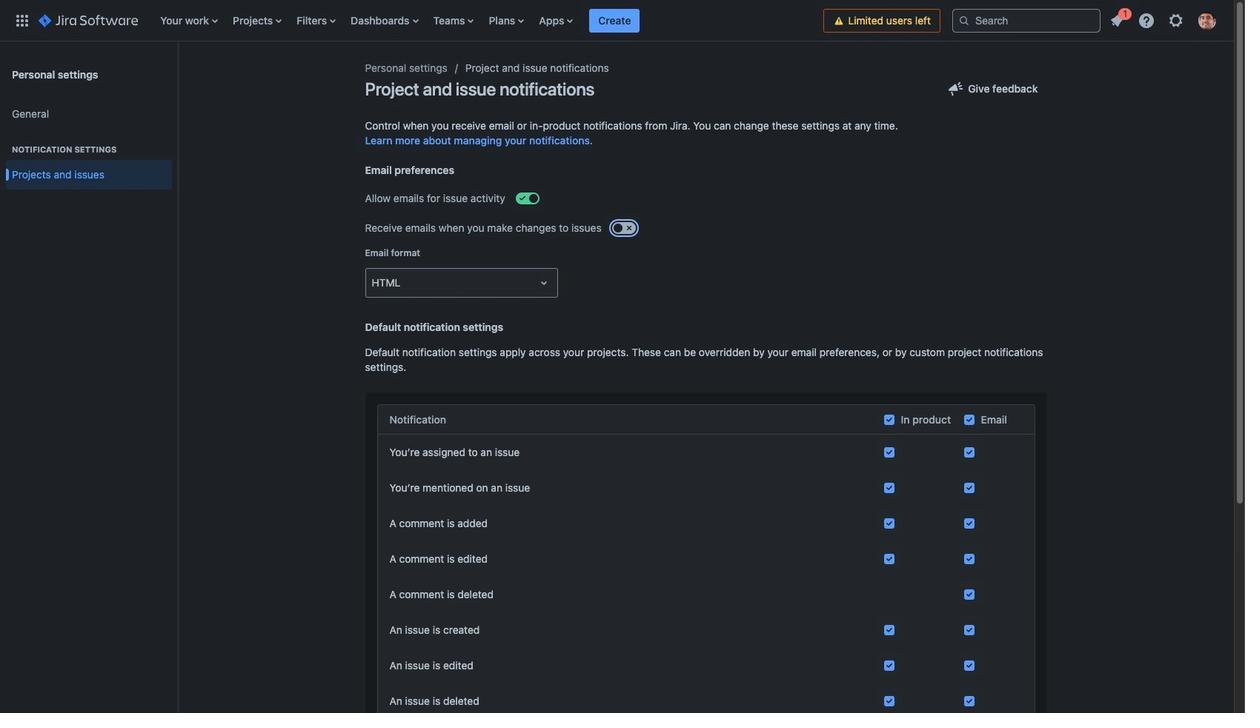 Task type: vqa. For each thing, say whether or not it's contained in the screenshot.
Work associated with Let
no



Task type: describe. For each thing, give the bounding box(es) containing it.
appswitcher icon image
[[13, 11, 31, 29]]

primary element
[[9, 0, 824, 41]]

1 horizontal spatial list item
[[1104, 6, 1132, 32]]

help image
[[1138, 11, 1155, 29]]

1 group from the top
[[6, 95, 172, 199]]



Task type: locate. For each thing, give the bounding box(es) containing it.
sidebar navigation image
[[162, 59, 194, 89]]

banner
[[0, 0, 1234, 42]]

group
[[6, 95, 172, 199], [6, 129, 172, 194]]

None search field
[[952, 9, 1101, 32]]

search image
[[958, 14, 970, 26]]

heading
[[6, 144, 172, 156]]

1 horizontal spatial list
[[1104, 6, 1225, 34]]

notifications image
[[1108, 11, 1126, 29]]

2 group from the top
[[6, 129, 172, 194]]

list
[[153, 0, 824, 41], [1104, 6, 1225, 34]]

your profile and settings image
[[1198, 11, 1216, 29]]

list item
[[589, 0, 640, 41], [1104, 6, 1132, 32]]

0 horizontal spatial list
[[153, 0, 824, 41]]

settings image
[[1167, 11, 1185, 29]]

0 horizontal spatial list item
[[589, 0, 640, 41]]

jira software image
[[39, 11, 138, 29], [39, 11, 138, 29]]

Search field
[[952, 9, 1101, 32]]

open image
[[535, 274, 552, 292]]

None text field
[[372, 276, 374, 291]]



